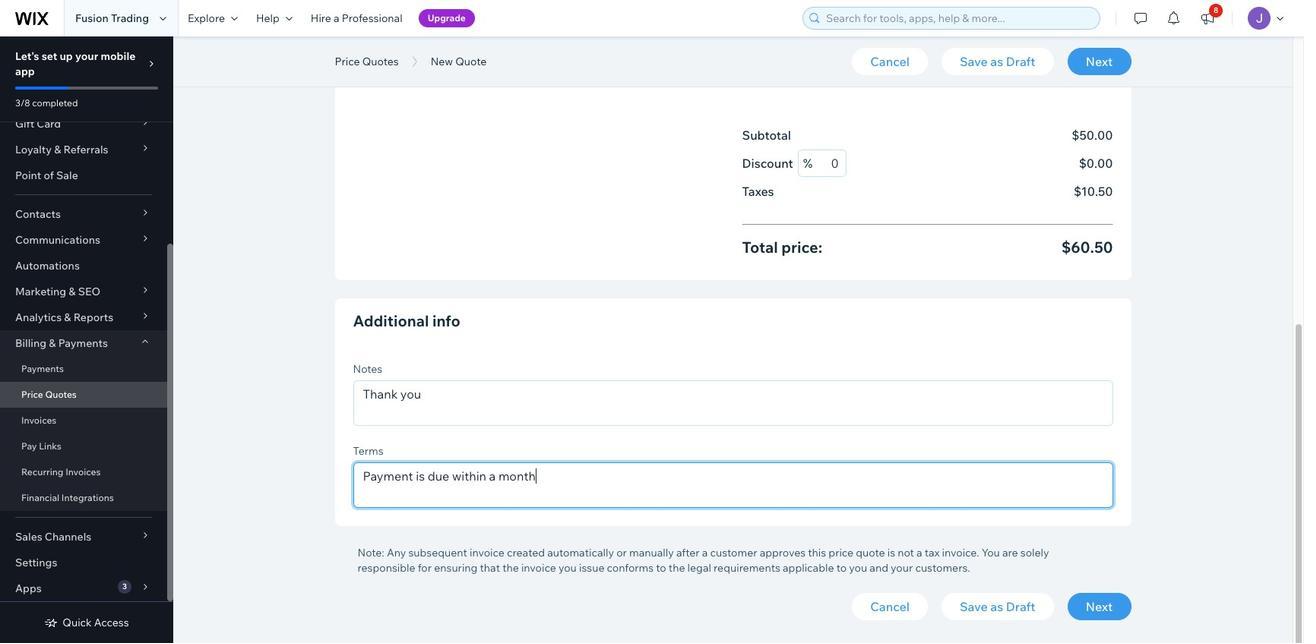 Task type: vqa. For each thing, say whether or not it's contained in the screenshot.
1st The 'Avatar For Placeholder Name' from the top of the page
no



Task type: describe. For each thing, give the bounding box(es) containing it.
gift
[[15, 117, 34, 131]]

point of sale
[[15, 169, 78, 182]]

referrals
[[63, 143, 108, 157]]

fusion trading
[[75, 11, 149, 25]]

marketing & seo button
[[0, 279, 167, 305]]

0 horizontal spatial invoice
[[470, 546, 505, 560]]

pay links link
[[0, 434, 167, 460]]

mobile
[[101, 49, 136, 63]]

as for save as draft button associated with second the next button cancel button
[[991, 599, 1003, 614]]

sale
[[56, 169, 78, 182]]

save for second the next button cancel button
[[960, 599, 988, 614]]

1 next button from the top
[[1067, 48, 1131, 75]]

that
[[480, 561, 500, 575]]

customers.
[[915, 561, 970, 575]]

hire a professional link
[[302, 0, 412, 36]]

2 to from the left
[[837, 561, 847, 575]]

3/8 completed
[[15, 97, 78, 109]]

notes
[[353, 362, 382, 376]]

pay links
[[21, 441, 61, 452]]

add line item button
[[335, 48, 1131, 85]]

contacts
[[15, 207, 61, 221]]

taxes
[[742, 184, 774, 199]]

communications button
[[0, 227, 167, 253]]

2 next from the top
[[1086, 599, 1113, 614]]

$0.00
[[1079, 156, 1113, 171]]

2 you from the left
[[849, 561, 867, 575]]

settings link
[[0, 550, 167, 576]]

requirements
[[714, 561, 780, 575]]

financial
[[21, 492, 59, 504]]

financial integrations link
[[0, 486, 167, 511]]

after
[[676, 546, 700, 560]]

as for cancel button corresponding to second the next button from the bottom of the page save as draft button
[[991, 54, 1003, 69]]

contacts button
[[0, 201, 167, 227]]

& for billing
[[49, 337, 56, 350]]

quotes for price quotes link
[[45, 389, 77, 401]]

loyalty & referrals button
[[0, 137, 167, 163]]

financial integrations
[[21, 492, 114, 504]]

settings
[[15, 556, 57, 570]]

loyalty
[[15, 143, 52, 157]]

sidebar element
[[0, 0, 173, 644]]

solely
[[1021, 546, 1049, 560]]

& for analytics
[[64, 311, 71, 325]]

links
[[39, 441, 61, 452]]

of
[[44, 169, 54, 182]]

sales channels
[[15, 530, 91, 544]]

your inside note: any subsequent invoice created automatically or manually after a customer approves this price quote is not a tax invoice. you are solely responsible for ensuring that the invoice you issue conforms to the legal requirements applicable to you and your customers.
[[891, 561, 913, 575]]

1 you from the left
[[559, 561, 577, 575]]

cancel button for second the next button from the bottom of the page
[[852, 48, 928, 75]]

subtotal
[[742, 128, 791, 143]]

price quotes link
[[0, 382, 167, 408]]

explore
[[188, 11, 225, 25]]

additional
[[353, 311, 429, 330]]

billing
[[15, 337, 46, 350]]

8
[[1214, 5, 1219, 15]]

conforms
[[607, 561, 654, 575]]

integrations
[[61, 492, 114, 504]]

payments inside payments link
[[21, 363, 64, 375]]

issue
[[579, 561, 605, 575]]

quick access
[[63, 616, 129, 630]]

2 next button from the top
[[1067, 593, 1131, 621]]

is
[[887, 546, 895, 560]]

save as draft button for cancel button corresponding to second the next button from the bottom of the page
[[942, 48, 1054, 75]]

manually
[[629, 546, 674, 560]]

Terms text field
[[354, 463, 1112, 507]]

you
[[982, 546, 1000, 560]]

discount
[[742, 156, 793, 171]]

billing & payments
[[15, 337, 108, 350]]

save as draft button for second the next button cancel button
[[942, 593, 1054, 621]]

price quotes for price quotes link
[[21, 389, 77, 401]]

analytics & reports button
[[0, 305, 167, 331]]

2 horizontal spatial a
[[917, 546, 922, 560]]

Search for tools, apps, help & more... field
[[822, 8, 1095, 29]]

sales
[[15, 530, 42, 544]]

approves
[[760, 546, 806, 560]]

& for marketing
[[69, 285, 76, 299]]

total price:
[[742, 238, 822, 257]]

and
[[870, 561, 888, 575]]

help button
[[247, 0, 302, 36]]

professional
[[342, 11, 403, 25]]

1 cancel from the top
[[870, 54, 910, 69]]

1 next from the top
[[1086, 54, 1113, 69]]

gift card
[[15, 117, 61, 131]]

2 the from the left
[[669, 561, 685, 575]]

automatically
[[547, 546, 614, 560]]

info
[[432, 311, 460, 330]]

draft for second the next button
[[1006, 599, 1036, 614]]

up
[[60, 49, 73, 63]]

quick access button
[[44, 616, 129, 630]]

save as draft for cancel button corresponding to second the next button from the bottom of the page save as draft button
[[960, 54, 1036, 69]]

terms
[[353, 444, 384, 458]]

app
[[15, 65, 35, 78]]

additional info
[[353, 311, 460, 330]]

marketing
[[15, 285, 66, 299]]

access
[[94, 616, 129, 630]]

point
[[15, 169, 41, 182]]

$50.00
[[1072, 128, 1113, 143]]

1 vertical spatial invoice
[[521, 561, 556, 575]]

any
[[387, 546, 406, 560]]

upgrade
[[428, 12, 466, 24]]



Task type: locate. For each thing, give the bounding box(es) containing it.
gift card button
[[0, 111, 167, 137]]

automations
[[15, 259, 80, 273]]

price down "billing"
[[21, 389, 43, 401]]

set
[[42, 49, 57, 63]]

legal
[[688, 561, 711, 575]]

save
[[960, 54, 988, 69], [960, 599, 988, 614]]

1 horizontal spatial invoices
[[65, 467, 101, 478]]

1 save as draft from the top
[[960, 54, 1036, 69]]

1 cancel button from the top
[[852, 48, 928, 75]]

0 vertical spatial your
[[75, 49, 98, 63]]

billing & payments button
[[0, 331, 167, 356]]

0 vertical spatial save as draft
[[960, 54, 1036, 69]]

2 save from the top
[[960, 599, 988, 614]]

loyalty & referrals
[[15, 143, 108, 157]]

0 horizontal spatial to
[[656, 561, 666, 575]]

0 vertical spatial save
[[960, 54, 988, 69]]

1 horizontal spatial to
[[837, 561, 847, 575]]

1 vertical spatial quotes
[[45, 389, 77, 401]]

save for cancel button corresponding to second the next button from the bottom of the page
[[960, 54, 988, 69]]

draft down search for tools, apps, help & more... field
[[1006, 54, 1036, 69]]

payments down analytics & reports dropdown button
[[58, 337, 108, 350]]

1 vertical spatial price quotes
[[21, 389, 77, 401]]

your right up
[[75, 49, 98, 63]]

&
[[54, 143, 61, 157], [69, 285, 76, 299], [64, 311, 71, 325], [49, 337, 56, 350]]

1 vertical spatial save
[[960, 599, 988, 614]]

cancel button for second the next button
[[852, 593, 928, 621]]

0 horizontal spatial you
[[559, 561, 577, 575]]

you down automatically
[[559, 561, 577, 575]]

price:
[[781, 238, 822, 257]]

& inside dropdown button
[[64, 311, 71, 325]]

save as draft down search for tools, apps, help & more... field
[[960, 54, 1036, 69]]

1 horizontal spatial you
[[849, 561, 867, 575]]

cancel button
[[852, 48, 928, 75], [852, 593, 928, 621]]

payments inside billing & payments dropdown button
[[58, 337, 108, 350]]

the right that
[[502, 561, 519, 575]]

total
[[742, 238, 778, 257]]

let's set up your mobile app
[[15, 49, 136, 78]]

invoice down created
[[521, 561, 556, 575]]

a left tax
[[917, 546, 922, 560]]

note: any subsequent invoice created automatically or manually after a customer approves this price quote is not a tax invoice. you are solely responsible for ensuring that the invoice you issue conforms to the legal requirements applicable to you and your customers.
[[358, 546, 1049, 575]]

1 vertical spatial invoices
[[65, 467, 101, 478]]

price quotes
[[335, 55, 399, 68], [21, 389, 77, 401]]

0 vertical spatial price quotes
[[335, 55, 399, 68]]

0 vertical spatial save as draft button
[[942, 48, 1054, 75]]

your inside let's set up your mobile app
[[75, 49, 98, 63]]

1 horizontal spatial the
[[669, 561, 685, 575]]

1 horizontal spatial price quotes
[[335, 55, 399, 68]]

1 the from the left
[[502, 561, 519, 575]]

2 draft from the top
[[1006, 599, 1036, 614]]

card
[[37, 117, 61, 131]]

0 vertical spatial invoice
[[470, 546, 505, 560]]

quotes inside button
[[362, 55, 399, 68]]

price
[[829, 546, 854, 560]]

price
[[335, 55, 360, 68], [21, 389, 43, 401]]

2 cancel button from the top
[[852, 593, 928, 621]]

& for loyalty
[[54, 143, 61, 157]]

None number field
[[813, 150, 841, 176]]

2 as from the top
[[991, 599, 1003, 614]]

%
[[803, 156, 813, 171]]

1 vertical spatial as
[[991, 599, 1003, 614]]

a up legal
[[702, 546, 708, 560]]

1 vertical spatial cancel button
[[852, 593, 928, 621]]

price quotes down payments link
[[21, 389, 77, 401]]

trading
[[111, 11, 149, 25]]

quotes for price quotes button
[[362, 55, 399, 68]]

price quotes inside price quotes link
[[21, 389, 77, 401]]

invoice up that
[[470, 546, 505, 560]]

3/8
[[15, 97, 30, 109]]

applicable
[[783, 561, 834, 575]]

next
[[1086, 54, 1113, 69], [1086, 599, 1113, 614]]

or
[[617, 546, 627, 560]]

recurring invoices link
[[0, 460, 167, 486]]

1 horizontal spatial your
[[891, 561, 913, 575]]

8 button
[[1191, 0, 1224, 36]]

2 save as draft button from the top
[[942, 593, 1054, 621]]

save down search for tools, apps, help & more... field
[[960, 54, 988, 69]]

to down 'manually' on the bottom of page
[[656, 561, 666, 575]]

invoice.
[[942, 546, 979, 560]]

a
[[334, 11, 339, 25], [702, 546, 708, 560], [917, 546, 922, 560]]

1 vertical spatial your
[[891, 561, 913, 575]]

price quotes for price quotes button
[[335, 55, 399, 68]]

1 vertical spatial next
[[1086, 599, 1113, 614]]

1 vertical spatial draft
[[1006, 599, 1036, 614]]

save as draft for save as draft button associated with second the next button cancel button
[[960, 599, 1036, 614]]

upgrade button
[[418, 9, 475, 27]]

are
[[1002, 546, 1018, 560]]

0 vertical spatial payments
[[58, 337, 108, 350]]

quotes inside sidebar element
[[45, 389, 77, 401]]

as down search for tools, apps, help & more... field
[[991, 54, 1003, 69]]

add
[[380, 60, 401, 73]]

1 horizontal spatial price
[[335, 55, 360, 68]]

save as draft button
[[942, 48, 1054, 75], [942, 593, 1054, 621]]

price for price quotes button
[[335, 55, 360, 68]]

$60.50
[[1062, 238, 1113, 257]]

subsequent
[[408, 546, 467, 560]]

& inside popup button
[[69, 285, 76, 299]]

0 vertical spatial next
[[1086, 54, 1113, 69]]

1 vertical spatial payments
[[21, 363, 64, 375]]

0 vertical spatial invoices
[[21, 415, 57, 426]]

0 horizontal spatial your
[[75, 49, 98, 63]]

0 vertical spatial next button
[[1067, 48, 1131, 75]]

Notes text field
[[354, 381, 1112, 425]]

analytics & reports
[[15, 311, 113, 325]]

0 horizontal spatial invoices
[[21, 415, 57, 426]]

reports
[[73, 311, 113, 325]]

completed
[[32, 97, 78, 109]]

2 save as draft from the top
[[960, 599, 1036, 614]]

this
[[808, 546, 826, 560]]

0 vertical spatial price
[[335, 55, 360, 68]]

for
[[418, 561, 432, 575]]

your
[[75, 49, 98, 63], [891, 561, 913, 575]]

draft down are
[[1006, 599, 1036, 614]]

invoices
[[21, 415, 57, 426], [65, 467, 101, 478]]

as down the you at the right bottom
[[991, 599, 1003, 614]]

analytics
[[15, 311, 62, 325]]

quotes down payments link
[[45, 389, 77, 401]]

0 horizontal spatial price
[[21, 389, 43, 401]]

save as draft down the you at the right bottom
[[960, 599, 1036, 614]]

payments link
[[0, 356, 167, 382]]

2 cancel from the top
[[870, 599, 910, 614]]

save as draft button down search for tools, apps, help & more... field
[[942, 48, 1054, 75]]

0 horizontal spatial a
[[334, 11, 339, 25]]

automations link
[[0, 253, 167, 279]]

to down price
[[837, 561, 847, 575]]

item
[[427, 60, 450, 73]]

price for price quotes link
[[21, 389, 43, 401]]

price left add
[[335, 55, 360, 68]]

0 vertical spatial cancel
[[870, 54, 910, 69]]

let's
[[15, 49, 39, 63]]

sales channels button
[[0, 524, 167, 550]]

& right "billing"
[[49, 337, 56, 350]]

add line item
[[380, 60, 450, 73]]

tax
[[925, 546, 940, 560]]

to
[[656, 561, 666, 575], [837, 561, 847, 575]]

1 horizontal spatial invoice
[[521, 561, 556, 575]]

& right the loyalty
[[54, 143, 61, 157]]

you down quote
[[849, 561, 867, 575]]

0 horizontal spatial price quotes
[[21, 389, 77, 401]]

0 horizontal spatial the
[[502, 561, 519, 575]]

0 horizontal spatial quotes
[[45, 389, 77, 401]]

0 vertical spatial quotes
[[362, 55, 399, 68]]

draft for second the next button from the bottom of the page
[[1006, 54, 1036, 69]]

& inside "popup button"
[[54, 143, 61, 157]]

quotes
[[362, 55, 399, 68], [45, 389, 77, 401]]

communications
[[15, 233, 100, 247]]

point of sale link
[[0, 163, 167, 188]]

recurring invoices
[[21, 467, 101, 478]]

save as draft button down the you at the right bottom
[[942, 593, 1054, 621]]

save as draft
[[960, 54, 1036, 69], [960, 599, 1036, 614]]

1 draft from the top
[[1006, 54, 1036, 69]]

your down not
[[891, 561, 913, 575]]

fusion
[[75, 11, 109, 25]]

1 save as draft button from the top
[[942, 48, 1054, 75]]

& inside dropdown button
[[49, 337, 56, 350]]

customer
[[710, 546, 757, 560]]

invoices up pay links
[[21, 415, 57, 426]]

recurring
[[21, 467, 63, 478]]

pay
[[21, 441, 37, 452]]

marketing & seo
[[15, 285, 100, 299]]

save down customers. at the right of page
[[960, 599, 988, 614]]

invoices down pay links link
[[65, 467, 101, 478]]

price inside price quotes button
[[335, 55, 360, 68]]

price quotes button
[[327, 50, 406, 73]]

& left seo
[[69, 285, 76, 299]]

the
[[502, 561, 519, 575], [669, 561, 685, 575]]

1 vertical spatial next button
[[1067, 593, 1131, 621]]

a inside "link"
[[334, 11, 339, 25]]

price quotes inside price quotes button
[[335, 55, 399, 68]]

$10.50
[[1074, 184, 1113, 199]]

& left reports on the left of the page
[[64, 311, 71, 325]]

1 vertical spatial save as draft button
[[942, 593, 1054, 621]]

help
[[256, 11, 280, 25]]

invoices link
[[0, 408, 167, 434]]

quick
[[63, 616, 92, 630]]

0 vertical spatial cancel button
[[852, 48, 928, 75]]

quote
[[856, 546, 885, 560]]

1 as from the top
[[991, 54, 1003, 69]]

1 horizontal spatial quotes
[[362, 55, 399, 68]]

1 vertical spatial save as draft
[[960, 599, 1036, 614]]

1 vertical spatial cancel
[[870, 599, 910, 614]]

1 save from the top
[[960, 54, 988, 69]]

as
[[991, 54, 1003, 69], [991, 599, 1003, 614]]

quotes left line
[[362, 55, 399, 68]]

0 vertical spatial draft
[[1006, 54, 1036, 69]]

1 to from the left
[[656, 561, 666, 575]]

apps
[[15, 582, 42, 596]]

payments down "billing"
[[21, 363, 64, 375]]

channels
[[45, 530, 91, 544]]

a right 'hire'
[[334, 11, 339, 25]]

1 horizontal spatial a
[[702, 546, 708, 560]]

the down after
[[669, 561, 685, 575]]

line
[[403, 60, 425, 73]]

1 vertical spatial price
[[21, 389, 43, 401]]

0 vertical spatial as
[[991, 54, 1003, 69]]

price quotes down professional
[[335, 55, 399, 68]]

price inside price quotes link
[[21, 389, 43, 401]]

responsible
[[358, 561, 415, 575]]



